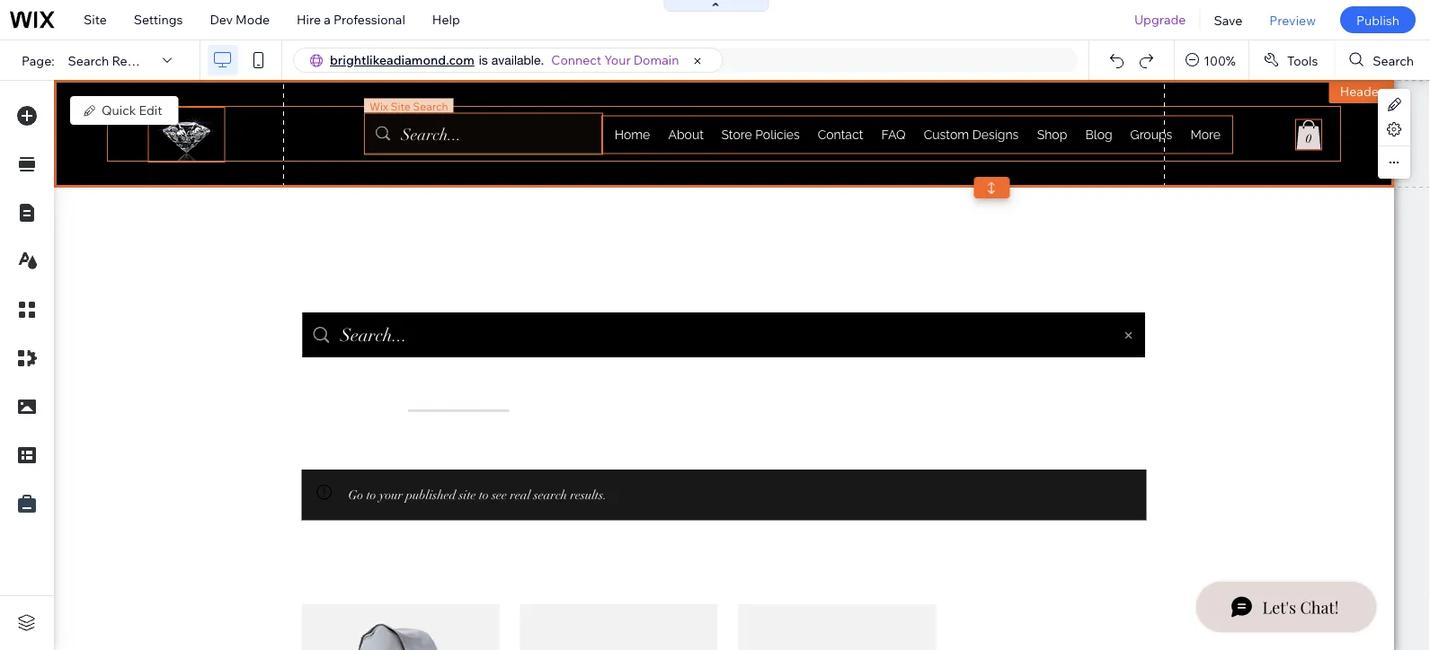 Task type: describe. For each thing, give the bounding box(es) containing it.
preview
[[1270, 12, 1316, 28]]

search for search
[[1373, 52, 1414, 68]]

is available. connect your domain
[[479, 52, 679, 68]]

save
[[1214, 12, 1243, 28]]

1 vertical spatial site
[[391, 100, 410, 113]]

search button
[[1335, 40, 1430, 80]]

a
[[324, 12, 331, 27]]

domain
[[634, 52, 679, 68]]

search results
[[68, 52, 155, 68]]

connect
[[551, 52, 602, 68]]

available.
[[491, 53, 544, 67]]

is
[[479, 53, 488, 67]]

brightlikeadiamond.com
[[330, 52, 475, 68]]

wix
[[369, 100, 388, 113]]

settings
[[134, 12, 183, 27]]

wix site search
[[369, 100, 448, 113]]

header
[[1340, 84, 1384, 99]]

tools
[[1287, 52, 1318, 68]]

dev mode
[[210, 12, 270, 27]]



Task type: vqa. For each thing, say whether or not it's contained in the screenshot.
Skip
no



Task type: locate. For each thing, give the bounding box(es) containing it.
quick
[[102, 102, 136, 118]]

mode
[[236, 12, 270, 27]]

100% button
[[1175, 40, 1249, 80]]

1 horizontal spatial search
[[413, 100, 448, 113]]

your
[[604, 52, 631, 68]]

site
[[84, 12, 107, 27], [391, 100, 410, 113]]

dev
[[210, 12, 233, 27]]

1 horizontal spatial site
[[391, 100, 410, 113]]

publish button
[[1340, 6, 1416, 33]]

search inside button
[[1373, 52, 1414, 68]]

preview button
[[1256, 0, 1329, 40]]

search for search results
[[68, 52, 109, 68]]

professional
[[334, 12, 405, 27]]

100%
[[1204, 52, 1236, 68]]

save button
[[1200, 0, 1256, 40]]

help
[[432, 12, 460, 27]]

site right wix
[[391, 100, 410, 113]]

results
[[112, 52, 155, 68]]

0 horizontal spatial site
[[84, 12, 107, 27]]

2 horizontal spatial search
[[1373, 52, 1414, 68]]

0 vertical spatial site
[[84, 12, 107, 27]]

0 horizontal spatial search
[[68, 52, 109, 68]]

search
[[68, 52, 109, 68], [1373, 52, 1414, 68], [413, 100, 448, 113]]

site up the search results
[[84, 12, 107, 27]]

search right wix
[[413, 100, 448, 113]]

edit
[[139, 102, 162, 118]]

quick edit
[[102, 102, 162, 118]]

search left 'results'
[[68, 52, 109, 68]]

search down publish
[[1373, 52, 1414, 68]]

hire
[[297, 12, 321, 27]]

tools button
[[1249, 40, 1334, 80]]

upgrade
[[1134, 12, 1186, 27]]

publish
[[1356, 12, 1400, 28]]

hire a professional
[[297, 12, 405, 27]]



